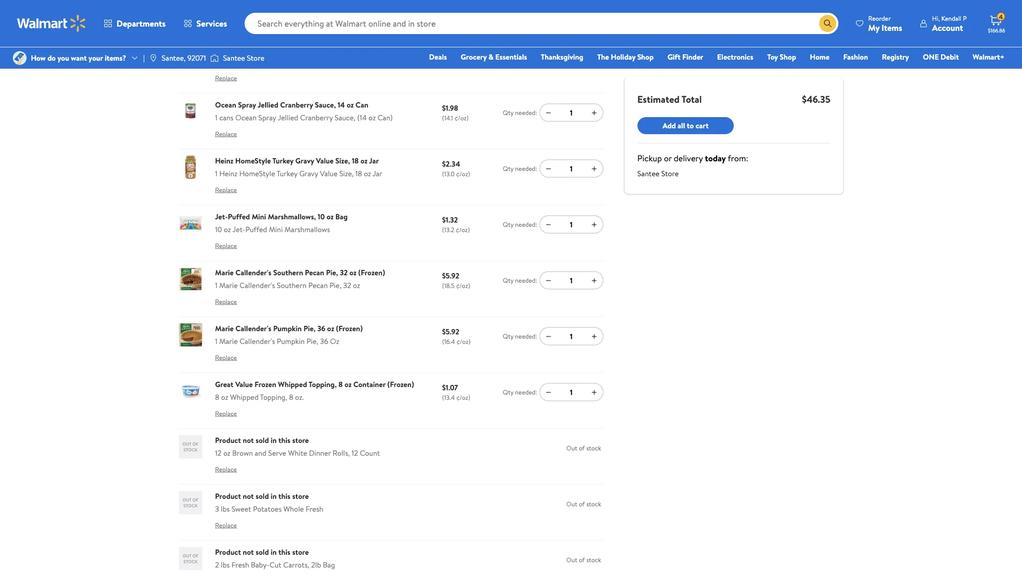 Task type: vqa. For each thing, say whether or not it's contained in the screenshot.
the bottom "Southern"
yes



Task type: describe. For each thing, give the bounding box(es) containing it.
0 horizontal spatial 6
[[215, 56, 219, 67]]

essentials
[[496, 52, 527, 62]]

items?
[[105, 53, 126, 63]]

product for fresh
[[215, 547, 241, 557]]

replace button for marie callender's southern pecan pie, 32 oz (frozen) 1 marie callender's southern pecan pie, 32 oz
[[215, 293, 237, 310]]

(14.5
[[393, 0, 408, 5]]

1 right decrease quantity jet-puffed mini marshmallows, 10 oz bag-count, current quantity 1 image
[[570, 219, 573, 230]]

marshmallows
[[285, 224, 330, 234]]

thanksgiving
[[541, 52, 584, 62]]

1 vertical spatial size,
[[340, 168, 354, 178]]

qty for great value frozen whipped topping, 8 oz container (frozen) 8 oz whipped topping, 8 oz.
[[503, 388, 514, 397]]

ocean spray jellied cranberry sauce, 14 oz can link
[[215, 100, 369, 110]]

items
[[882, 22, 903, 33]]

marie callender's southern pecan pie, 32 oz (frozen) image
[[179, 267, 202, 291]]

1 vertical spatial pecan
[[309, 280, 328, 290]]

pie, down marshmallows at the top of the page
[[326, 267, 338, 278]]

(14.1
[[442, 113, 453, 122]]

0 vertical spatial southern
[[273, 267, 303, 278]]

$1.98
[[442, 103, 458, 113]]

$5.92 (16.4 ¢/oz)
[[442, 327, 471, 346]]

replace for heinz homestyle turkey gravy value size, 18 oz jar 1 heinz homestyle turkey gravy value size, 18 oz jar
[[215, 185, 237, 194]]

not for fresh
[[243, 547, 254, 557]]

in for and
[[271, 435, 277, 446]]

ocean spray jellied cranberry sauce, 14 oz can image
[[179, 100, 202, 123]]

walmart+ link
[[969, 51, 1010, 63]]

replace button for marie callender's pumpkin pie, 36 oz (frozen) 1 marie callender's pumpkin pie, 36 oz
[[215, 349, 237, 366]]

the holiday shop link
[[593, 51, 659, 63]]

services
[[197, 18, 227, 29]]

holiday
[[611, 52, 636, 62]]

santee, 92071
[[162, 53, 206, 63]]

1 vertical spatial puffed
[[246, 224, 267, 234]]

lbs for sweet
[[221, 504, 230, 514]]

great
[[215, 379, 234, 390]]

green
[[287, 0, 307, 5]]

carrots,
[[283, 560, 310, 570]]

great value frozen whipped topping, 8 oz container (frozen) link
[[215, 379, 414, 390]]

toy
[[768, 52, 778, 62]]

1 vertical spatial 18
[[356, 168, 362, 178]]

the holiday shop
[[598, 52, 654, 62]]

3 out of stock from the top
[[567, 555, 602, 565]]

french's original crispy fried onions, 6 oz salad toppings image
[[179, 44, 202, 67]]

Walmart Site-Wide search field
[[245, 13, 839, 34]]

qty needed: for heinz homestyle turkey gravy value size, 18 oz jar 1 heinz homestyle turkey gravy value size, 18 oz jar
[[503, 164, 538, 173]]

1 vertical spatial fried
[[308, 56, 325, 67]]

1 right the decrease quantity french's original crispy fried onions, 6 oz salad toppings-count, current quantity 1 'icon' on the right top of the page
[[570, 51, 573, 62]]

container
[[354, 379, 386, 390]]

toy shop link
[[763, 51, 801, 63]]

$1.32 (13.2 ¢/oz)
[[442, 215, 470, 234]]

you
[[58, 53, 69, 63]]

decrease quantity french's original crispy fried onions, 6 oz salad toppings-count, current quantity 1 image
[[545, 52, 553, 61]]

sold for baby-
[[256, 547, 269, 557]]

1 vertical spatial sauce,
[[335, 112, 356, 123]]

this for serve
[[279, 435, 291, 446]]

gift
[[668, 52, 681, 62]]

1 vertical spatial pumpkin
[[277, 336, 305, 346]]

1 horizontal spatial 10
[[318, 212, 325, 222]]

0 vertical spatial 32
[[340, 267, 348, 278]]

great value frozen whipped topping, 8 oz container (frozen) image
[[179, 379, 202, 403]]

thanksgiving link
[[536, 51, 589, 63]]

1 vertical spatial heinz
[[219, 168, 238, 178]]

1 inside marie callender's southern pecan pie, 32 oz (frozen) 1 marie callender's southern pecan pie, 32 oz
[[215, 280, 218, 290]]

1 vertical spatial salad
[[351, 56, 368, 67]]

1 inside marie callender's pumpkin pie, 36 oz (frozen) 1 marie callender's pumpkin pie, 36 oz
[[215, 336, 218, 346]]

0 vertical spatial puffed
[[228, 212, 250, 222]]

0 vertical spatial spray
[[238, 100, 256, 110]]

one debit
[[923, 52, 960, 62]]

grocery
[[461, 52, 487, 62]]

marie callender's southern pecan pie, 32 oz (frozen) 1 marie callender's southern pecan pie, 32 oz
[[215, 267, 385, 290]]

(frozen) inside marie callender's southern pecan pie, 32 oz (frozen) 1 marie callender's southern pecan pie, 32 oz
[[359, 267, 385, 278]]

0 vertical spatial pecan
[[305, 267, 324, 278]]

1 replace from the top
[[215, 19, 237, 28]]

(frozen) inside great value frozen whipped topping, 8 oz container (frozen) 8 oz whipped topping, 8 oz.
[[388, 379, 414, 390]]

potatoes
[[253, 504, 282, 514]]

needed: for jet-puffed mini marshmallows, 10 oz bag 10 oz jet-puffed mini marshmallows
[[515, 220, 538, 229]]

to
[[687, 120, 694, 131]]

registry link
[[878, 51, 914, 63]]

$2.34 (13.0 ¢/oz)
[[442, 159, 470, 178]]

0 vertical spatial pumpkin
[[273, 323, 302, 334]]

1 vertical spatial gravy
[[299, 168, 318, 178]]

1 vertical spatial ocean
[[235, 112, 257, 123]]

0 vertical spatial jet-
[[215, 212, 228, 222]]

2 cans del monte cut green beans canned vegetables (14.5 oz can)
[[215, 0, 417, 16]]

0 horizontal spatial mini
[[252, 212, 266, 222]]

delivery
[[674, 152, 703, 164]]

0 vertical spatial jar
[[369, 156, 379, 166]]

debit
[[941, 52, 960, 62]]

store for carrots,
[[292, 547, 309, 557]]

0 vertical spatial turkey
[[273, 156, 294, 166]]

do
[[47, 53, 56, 63]]

increase quantity french's original crispy fried onions, 6 oz salad toppings-count, current quantity 1 image
[[590, 52, 599, 61]]

1 right decrease quantity marie callender's southern pecan pie, 32 oz (frozen)-count, current quantity 1 image on the top right of the page
[[570, 275, 573, 286]]

home
[[811, 52, 830, 62]]

0 vertical spatial size,
[[336, 156, 350, 166]]

(13.2
[[442, 225, 455, 234]]

0 vertical spatial 18
[[352, 156, 359, 166]]

this for whole
[[279, 491, 291, 502]]

0 vertical spatial sauce,
[[315, 100, 336, 110]]

1 horizontal spatial 8
[[289, 392, 293, 402]]

product not sold in this store 2 lbs fresh baby-cut carrots, 2lb bag
[[215, 547, 335, 570]]

sweet
[[232, 504, 251, 514]]

onions,
[[313, 44, 338, 54]]

3 of from the top
[[579, 555, 585, 565]]

0 vertical spatial heinz
[[215, 156, 234, 166]]

p
[[964, 14, 967, 23]]

1 vertical spatial turkey
[[277, 168, 298, 178]]

french's original crispy fried onions, 6 oz salad toppings link
[[215, 44, 403, 54]]

needed: for great value frozen whipped topping, 8 oz container (frozen) 8 oz whipped topping, 8 oz.
[[515, 388, 538, 397]]

deals
[[429, 52, 447, 62]]

cans inside the 2 cans del monte cut green beans canned vegetables (14.5 oz can)
[[221, 0, 235, 5]]

qty for marie callender's southern pecan pie, 32 oz (frozen) 1 marie callender's southern pecan pie, 32 oz
[[503, 276, 514, 285]]

finder
[[683, 52, 704, 62]]

1 horizontal spatial topping,
[[309, 379, 337, 390]]

1 vertical spatial mini
[[269, 224, 283, 234]]

or
[[664, 152, 672, 164]]

walmart image
[[17, 15, 86, 32]]

bag inside jet-puffed mini marshmallows, 10 oz bag 10 oz jet-puffed mini marshmallows
[[336, 212, 348, 222]]

2 inside the 2 cans del monte cut green beans canned vegetables (14.5 oz can)
[[215, 0, 219, 5]]

1 vertical spatial topping,
[[260, 392, 287, 402]]

of for 3 lbs sweet potatoes whole fresh
[[579, 500, 585, 509]]

 image for santee, 92071
[[149, 54, 158, 62]]

your
[[89, 53, 103, 63]]

replace button for jet-puffed mini marshmallows, 10 oz bag 10 oz jet-puffed mini marshmallows
[[215, 237, 237, 254]]

0 vertical spatial 6
[[340, 44, 344, 54]]

¢/oz) for jet-puffed mini marshmallows, 10 oz bag 10 oz jet-puffed mini marshmallows
[[456, 225, 470, 234]]

brown
[[232, 448, 253, 458]]

increase quantity jet-puffed mini marshmallows, 10 oz bag-count, current quantity 1 image
[[590, 220, 599, 229]]

cut inside product not sold in this store 2 lbs fresh baby-cut carrots, 2lb bag
[[270, 560, 282, 570]]

0 vertical spatial french's
[[215, 44, 242, 54]]

1 vertical spatial toppings
[[370, 56, 398, 67]]

whole
[[284, 504, 304, 514]]

replace for jet-puffed mini marshmallows, 10 oz bag 10 oz jet-puffed mini marshmallows
[[215, 241, 237, 250]]

out for 12 oz brown and serve white dinner rolls, 12 count
[[567, 444, 578, 453]]

increase quantity marie callender's southern pecan pie, 32 oz (frozen)-count, current quantity 1 image
[[590, 276, 599, 285]]

Search search field
[[245, 13, 839, 34]]

1 12 from the left
[[215, 448, 222, 458]]

replace for marie callender's southern pecan pie, 32 oz (frozen) 1 marie callender's southern pecan pie, 32 oz
[[215, 297, 237, 306]]

deals link
[[425, 51, 452, 63]]

marie callender's pumpkin pie, 36 oz (frozen) link
[[215, 323, 363, 334]]

add
[[663, 120, 676, 131]]

decrease quantity jet-puffed mini marshmallows, 10 oz bag-count, current quantity 1 image
[[545, 220, 553, 229]]

today
[[705, 152, 726, 164]]

|
[[143, 53, 145, 63]]

1 horizontal spatial jet-
[[233, 224, 246, 234]]

¢/oz) for ocean spray jellied cranberry sauce, 14 oz can 1 cans ocean spray jellied cranberry sauce, (14 oz can)
[[455, 113, 469, 122]]

jet-puffed mini marshmallows, 10 oz bag 10 oz jet-puffed mini marshmallows
[[215, 212, 348, 234]]

marie callender's southern pecan pie, 32 oz (frozen) link
[[215, 267, 385, 278]]

0 vertical spatial jellied
[[258, 100, 279, 110]]

this for cut
[[279, 547, 291, 557]]

not for brown
[[243, 435, 254, 446]]

1 right decrease quantity great value frozen whipped topping, 8 oz container (frozen)-count, current quantity 1 icon
[[570, 387, 573, 397]]

qty for ocean spray jellied cranberry sauce, 14 oz can 1 cans ocean spray jellied cranberry sauce, (14 oz can)
[[503, 108, 514, 117]]

store for fresh
[[292, 491, 309, 502]]

registry
[[882, 52, 910, 62]]

reorder my items
[[869, 14, 903, 33]]

1 vertical spatial french's
[[230, 56, 257, 67]]

electronics
[[718, 52, 754, 62]]

0 vertical spatial ocean
[[215, 100, 236, 110]]

1 vertical spatial original
[[259, 56, 284, 67]]

out of stock for 12 oz brown and serve white dinner rolls, 12 count
[[567, 444, 602, 453]]

qty needed: for great value frozen whipped topping, 8 oz container (frozen) 8 oz whipped topping, 8 oz.
[[503, 388, 538, 397]]

1 vertical spatial crispy
[[286, 56, 307, 67]]

reorder
[[869, 14, 891, 23]]

0 horizontal spatial santee
[[223, 53, 245, 63]]

replace button for french's original crispy fried onions, 6 oz salad toppings 6 oz french's original crispy fried onions salad toppings
[[215, 70, 237, 87]]

pie, down marie callender's southern pecan pie, 32 oz (frozen) 1 marie callender's southern pecan pie, 32 oz
[[304, 323, 316, 334]]

baby-
[[251, 560, 270, 570]]

replace for ocean spray jellied cranberry sauce, 14 oz can 1 cans ocean spray jellied cranberry sauce, (14 oz can)
[[215, 129, 237, 138]]

1 vertical spatial 36
[[320, 336, 328, 346]]

one
[[923, 52, 939, 62]]

decrease quantity marie callender's southern pecan pie, 32 oz (frozen)-count, current quantity 1 image
[[545, 276, 553, 285]]

santee inside the pickup or delivery today from: santee store
[[638, 168, 660, 179]]

0 vertical spatial value
[[316, 156, 334, 166]]

heinz homestyle turkey gravy value size, 18 oz jar 1 heinz homestyle turkey gravy value size, 18 oz jar
[[215, 156, 383, 178]]

and
[[255, 448, 266, 458]]

increase quantity great value frozen whipped topping, 8 oz container (frozen)-count, current quantity 1 image
[[590, 388, 599, 396]]

0 vertical spatial salad
[[355, 44, 372, 54]]

great value frozen whipped topping, 8 oz container (frozen) 8 oz whipped topping, 8 oz.
[[215, 379, 414, 402]]

92071
[[188, 53, 206, 63]]

sold for potatoes
[[256, 491, 269, 502]]

0 vertical spatial original
[[244, 44, 270, 54]]

qty for marie callender's pumpkin pie, 36 oz (frozen) 1 marie callender's pumpkin pie, 36 oz
[[503, 332, 514, 341]]

9 replace button from the top
[[215, 461, 237, 478]]

3
[[215, 504, 219, 514]]

0 vertical spatial cranberry
[[280, 100, 313, 110]]

marshmallows,
[[268, 212, 316, 222]]

(18.5
[[442, 281, 455, 290]]

product not sold in this store 3 lbs sweet potatoes whole fresh
[[215, 491, 324, 514]]

1 right decrease quantity ocean spray jellied cranberry sauce, 14 oz can-count, current quantity 1 "icon" at top
[[570, 107, 573, 118]]

replace button for ocean spray jellied cranberry sauce, 14 oz can 1 cans ocean spray jellied cranberry sauce, (14 oz can)
[[215, 125, 237, 143]]

0 vertical spatial homestyle
[[235, 156, 271, 166]]



Task type: locate. For each thing, give the bounding box(es) containing it.
this inside the product not sold in this store 3 lbs sweet potatoes whole fresh
[[279, 491, 291, 502]]

original down french's original crispy fried onions, 6 oz salad toppings link at the left top of the page
[[259, 56, 284, 67]]

cans right 'ocean spray jellied cranberry sauce, 14 oz can' image
[[219, 112, 234, 123]]

1 horizontal spatial bag
[[336, 212, 348, 222]]

3 this from the top
[[279, 547, 291, 557]]

del
[[237, 0, 248, 5]]

1 qty needed: from the top
[[503, 52, 538, 61]]

needed: for french's original crispy fried onions, 6 oz salad toppings 6 oz french's original crispy fried onions salad toppings
[[515, 52, 538, 61]]

10 replace button from the top
[[215, 517, 237, 534]]

1 2 from the top
[[215, 0, 219, 5]]

14
[[338, 100, 345, 110]]

¢/oz) for heinz homestyle turkey gravy value size, 18 oz jar 1 heinz homestyle turkey gravy value size, 18 oz jar
[[456, 169, 470, 178]]

1 horizontal spatial can)
[[378, 112, 393, 123]]

in for baby-
[[271, 547, 277, 557]]

2 vertical spatial not
[[243, 547, 254, 557]]

2 12 from the left
[[352, 448, 358, 458]]

2 out from the top
[[567, 500, 578, 509]]

marie callender's pumpkin pie, 36 oz (frozen) image
[[179, 323, 202, 347]]

product down 3
[[215, 547, 241, 557]]

gift finder link
[[663, 51, 709, 63]]

store for white
[[292, 435, 309, 446]]

french's down services
[[215, 44, 242, 54]]

¢/oz) right (57.8
[[457, 57, 471, 66]]

whipped down great
[[230, 392, 259, 402]]

gravy down heinz homestyle turkey gravy value size, 18 oz jar link
[[299, 168, 318, 178]]

qty needed: left decrease quantity heinz homestyle turkey gravy value size, 18 oz jar-count, current quantity 1 image
[[503, 164, 538, 173]]

qty left decrease quantity marie callender's southern pecan pie, 32 oz (frozen)-count, current quantity 1 image on the top right of the page
[[503, 276, 514, 285]]

1 horizontal spatial mini
[[269, 224, 283, 234]]

0 vertical spatial store
[[292, 435, 309, 446]]

5 qty from the top
[[503, 276, 514, 285]]

1 horizontal spatial spray
[[258, 112, 276, 123]]

qty for jet-puffed mini marshmallows, 10 oz bag 10 oz jet-puffed mini marshmallows
[[503, 220, 514, 229]]

1 lbs from the top
[[221, 504, 230, 514]]

sold inside the product not sold in this store 3 lbs sweet potatoes whole fresh
[[256, 491, 269, 502]]

marie callender's pumpkin pie, 36 oz (frozen) 1 marie callender's pumpkin pie, 36 oz
[[215, 323, 363, 346]]

1 inside ocean spray jellied cranberry sauce, 14 oz can 1 cans ocean spray jellied cranberry sauce, (14 oz can)
[[215, 112, 218, 123]]

all
[[678, 120, 686, 131]]

not for sweet
[[243, 491, 254, 502]]

ocean spray jellied cranberry sauce, 14 oz can 1 cans ocean spray jellied cranberry sauce, (14 oz can)
[[215, 100, 393, 123]]

5 qty needed: from the top
[[503, 276, 538, 285]]

product inside product not sold in this store 2 lbs fresh baby-cut carrots, 2lb bag
[[215, 547, 241, 557]]

0 vertical spatial (frozen)
[[359, 267, 385, 278]]

in up the potatoes
[[271, 491, 277, 502]]

1 stock from the top
[[587, 444, 602, 453]]

lbs inside the product not sold in this store 3 lbs sweet potatoes whole fresh
[[221, 504, 230, 514]]

qty needed: for french's original crispy fried onions, 6 oz salad toppings 6 oz french's original crispy fried onions salad toppings
[[503, 52, 538, 61]]

pie, down marie callender's southern pecan pie, 32 oz (frozen) link
[[330, 280, 342, 290]]

oz inside the 2 cans del monte cut green beans canned vegetables (14.5 oz can)
[[410, 0, 417, 5]]

replace button for heinz homestyle turkey gravy value size, 18 oz jar 1 heinz homestyle turkey gravy value size, 18 oz jar
[[215, 181, 237, 198]]

¢/oz) inside "$5.92 (16.4 ¢/oz)"
[[457, 337, 471, 346]]

2 out of stock from the top
[[567, 500, 602, 509]]

1 vertical spatial cut
[[270, 560, 282, 570]]

1 vertical spatial fresh
[[232, 560, 249, 570]]

10 replace from the top
[[215, 521, 237, 530]]

0 vertical spatial toppings
[[374, 44, 403, 54]]

kendall
[[942, 14, 962, 23]]

2 sold from the top
[[256, 491, 269, 502]]

 image for santee store
[[210, 53, 219, 63]]

18
[[352, 156, 359, 166], [356, 168, 362, 178]]

qty left decrease quantity ocean spray jellied cranberry sauce, 14 oz can-count, current quantity 1 "icon" at top
[[503, 108, 514, 117]]

topping,
[[309, 379, 337, 390], [260, 392, 287, 402]]

add all to cart
[[663, 120, 709, 131]]

jet- right jet-puffed mini marshmallows, 10 oz bag icon
[[215, 212, 228, 222]]

needed: for marie callender's pumpkin pie, 36 oz (frozen) 1 marie callender's pumpkin pie, 36 oz
[[515, 332, 538, 341]]

spray down the ocean spray jellied cranberry sauce, 14 oz can link
[[258, 112, 276, 123]]

1 vertical spatial 2
[[215, 560, 219, 570]]

pumpkin down marie callender's southern pecan pie, 32 oz (frozen) 1 marie callender's southern pecan pie, 32 oz
[[273, 323, 302, 334]]

1 out from the top
[[567, 444, 578, 453]]

product inside the product not sold in this store 3 lbs sweet potatoes whole fresh
[[215, 491, 241, 502]]

2 qty needed: from the top
[[503, 108, 538, 117]]

jet-
[[215, 212, 228, 222], [233, 224, 246, 234]]

qty needed: for jet-puffed mini marshmallows, 10 oz bag 10 oz jet-puffed mini marshmallows
[[503, 220, 538, 229]]

not up the 'baby-' on the left of page
[[243, 547, 254, 557]]

10 right jet-puffed mini marshmallows, 10 oz bag icon
[[215, 224, 222, 234]]

2 vertical spatial (frozen)
[[388, 379, 414, 390]]

cut inside the 2 cans del monte cut green beans canned vegetables (14.5 oz can)
[[273, 0, 285, 5]]

1 horizontal spatial fresh
[[306, 504, 324, 514]]

shop right holiday
[[638, 52, 654, 62]]

cut left the carrots,
[[270, 560, 282, 570]]

beans
[[309, 0, 328, 5]]

fresh inside the product not sold in this store 3 lbs sweet potatoes whole fresh
[[306, 504, 324, 514]]

fashion link
[[839, 51, 873, 63]]

1 not from the top
[[243, 435, 254, 446]]

qty needed: left decrease quantity great value frozen whipped topping, 8 oz container (frozen)-count, current quantity 1 icon
[[503, 388, 538, 397]]

jellied down the ocean spray jellied cranberry sauce, 14 oz can link
[[278, 112, 298, 123]]

oz inside product not sold in this store 12 oz brown and serve white dinner rolls, 12 count
[[223, 448, 231, 458]]

fried down french's original crispy fried onions, 6 oz salad toppings link at the left top of the page
[[308, 56, 325, 67]]

$5.92 (18.5 ¢/oz)
[[442, 271, 470, 290]]

2 up services
[[215, 0, 219, 5]]

1 out of stock from the top
[[567, 444, 602, 453]]

bag right '2lb' at the left of the page
[[323, 560, 335, 570]]

0 vertical spatial 2
[[215, 0, 219, 5]]

8 replace from the top
[[215, 409, 237, 418]]

1 needed: from the top
[[515, 52, 538, 61]]

(14
[[357, 112, 367, 123]]

product up 3
[[215, 491, 241, 502]]

1 vertical spatial spray
[[258, 112, 276, 123]]

 image
[[13, 51, 27, 65]]

1 vertical spatial (frozen)
[[336, 323, 363, 334]]

¢/oz) inside $2.34 (13.0 ¢/oz)
[[456, 169, 470, 178]]

onions
[[327, 56, 350, 67]]

how
[[31, 53, 46, 63]]

can
[[356, 100, 369, 110]]

1 vertical spatial $5.92
[[442, 327, 460, 337]]

6 up the onions
[[340, 44, 344, 54]]

¢/oz) right (18.5
[[456, 281, 470, 290]]

0 horizontal spatial 8
[[215, 392, 219, 402]]

needed:
[[515, 52, 538, 61], [515, 108, 538, 117], [515, 164, 538, 173], [515, 220, 538, 229], [515, 276, 538, 285], [515, 332, 538, 341], [515, 388, 538, 397]]

0 vertical spatial can)
[[215, 5, 230, 16]]

gravy down ocean spray jellied cranberry sauce, 14 oz can 1 cans ocean spray jellied cranberry sauce, (14 oz can)
[[296, 156, 314, 166]]

$2.34
[[442, 159, 460, 169]]

puffed right jet-puffed mini marshmallows, 10 oz bag icon
[[228, 212, 250, 222]]

2 vertical spatial of
[[579, 555, 585, 565]]

cans inside ocean spray jellied cranberry sauce, 14 oz can 1 cans ocean spray jellied cranberry sauce, (14 oz can)
[[219, 112, 234, 123]]

5 needed: from the top
[[515, 276, 538, 285]]

2 horizontal spatial 8
[[339, 379, 343, 390]]

lemons, 2 lb bag image for 2
[[179, 547, 202, 571]]

¢/oz) for marie callender's pumpkin pie, 36 oz (frozen) 1 marie callender's pumpkin pie, 36 oz
[[457, 337, 471, 346]]

8 down great
[[215, 392, 219, 402]]

1 right 'ocean spray jellied cranberry sauce, 14 oz can' image
[[215, 112, 218, 123]]

1 vertical spatial cranberry
[[300, 112, 333, 123]]

2 $5.92 from the top
[[442, 327, 460, 337]]

lbs left the 'baby-' on the left of page
[[221, 560, 230, 570]]

1 vertical spatial lbs
[[221, 560, 230, 570]]

0 horizontal spatial shop
[[638, 52, 654, 62]]

my
[[869, 22, 880, 33]]

1 vertical spatial jellied
[[278, 112, 298, 123]]

qty for french's original crispy fried onions, 6 oz salad toppings 6 oz french's original crispy fried onions salad toppings
[[503, 52, 514, 61]]

sold up the 'baby-' on the left of page
[[256, 547, 269, 557]]

1 of from the top
[[579, 444, 585, 453]]

oz.
[[295, 392, 304, 402]]

4 replace from the top
[[215, 185, 237, 194]]

oz inside marie callender's pumpkin pie, 36 oz (frozen) 1 marie callender's pumpkin pie, 36 oz
[[327, 323, 334, 334]]

12 left the "brown"
[[215, 448, 222, 458]]

0 vertical spatial fresh
[[306, 504, 324, 514]]

add all to cart button
[[638, 117, 734, 134]]

1 horizontal spatial santee
[[638, 168, 660, 179]]

1 sold from the top
[[256, 435, 269, 446]]

4
[[1000, 12, 1004, 21]]

1 product from the top
[[215, 435, 241, 446]]

6 replace button from the top
[[215, 293, 237, 310]]

0 horizontal spatial fresh
[[232, 560, 249, 570]]

1 store from the top
[[292, 435, 309, 446]]

crispy down french's original crispy fried onions, 6 oz salad toppings link at the left top of the page
[[286, 56, 307, 67]]

$5.92 inside $5.92 (18.5 ¢/oz)
[[442, 271, 460, 281]]

2 lemons, 2 lb bag image from the top
[[179, 491, 202, 515]]

cans left del
[[221, 0, 235, 5]]

bag inside product not sold in this store 2 lbs fresh baby-cut carrots, 2lb bag
[[323, 560, 335, 570]]

qty
[[503, 52, 514, 61], [503, 108, 514, 117], [503, 164, 514, 173], [503, 220, 514, 229], [503, 276, 514, 285], [503, 332, 514, 341], [503, 388, 514, 397]]

1 lemons, 2 lb bag image from the top
[[179, 435, 202, 459]]

1 vertical spatial jar
[[373, 168, 383, 178]]

1 vertical spatial 10
[[215, 224, 222, 234]]

cans
[[221, 0, 235, 5], [219, 112, 234, 123]]

lbs inside product not sold in this store 2 lbs fresh baby-cut carrots, 2lb bag
[[221, 560, 230, 570]]

0 horizontal spatial 12
[[215, 448, 222, 458]]

increase quantity marie callender's pumpkin pie, 36 oz (frozen)-count, current quantity 1 image
[[590, 332, 599, 341]]

stock for 12 oz brown and serve white dinner rolls, 12 count
[[587, 444, 602, 453]]

mini down jet-puffed mini marshmallows, 10 oz bag link
[[269, 224, 283, 234]]

increase quantity heinz homestyle turkey gravy value size, 18 oz jar-count, current quantity 1 image
[[590, 164, 599, 173]]

total
[[682, 92, 702, 106]]

2 vertical spatial lemons, 2 lb bag image
[[179, 547, 202, 571]]

¢/oz) for marie callender's southern pecan pie, 32 oz (frozen) 1 marie callender's southern pecan pie, 32 oz
[[456, 281, 470, 290]]

1 vertical spatial santee
[[638, 168, 660, 179]]

1 in from the top
[[271, 435, 277, 446]]

1 horizontal spatial whipped
[[278, 379, 307, 390]]

0 vertical spatial lbs
[[221, 504, 230, 514]]

pickup or delivery today from: santee store
[[638, 152, 749, 179]]

qty needed: for marie callender's southern pecan pie, 32 oz (frozen) 1 marie callender's southern pecan pie, 32 oz
[[503, 276, 538, 285]]

$46.35
[[802, 92, 831, 106]]

topping, down frozen
[[260, 392, 287, 402]]

$166.86
[[989, 27, 1006, 34]]

jet-puffed mini marshmallows, 10 oz bag image
[[179, 212, 202, 235]]

¢/oz) for french's original crispy fried onions, 6 oz salad toppings 6 oz french's original crispy fried onions salad toppings
[[457, 57, 471, 66]]

6
[[340, 44, 344, 54], [215, 56, 219, 67]]

store inside the product not sold in this store 3 lbs sweet potatoes whole fresh
[[292, 491, 309, 502]]

toppings
[[374, 44, 403, 54], [370, 56, 398, 67]]

not inside product not sold in this store 12 oz brown and serve white dinner rolls, 12 count
[[243, 435, 254, 446]]

¢/oz) inside $1.07 (13.4 ¢/oz)
[[457, 393, 471, 402]]

cranberry down the ocean spray jellied cranberry sauce, 14 oz can link
[[300, 112, 333, 123]]

decrease quantity heinz homestyle turkey gravy value size, 18 oz jar-count, current quantity 1 image
[[545, 164, 553, 173]]

in up serve
[[271, 435, 277, 446]]

0 horizontal spatial can)
[[215, 5, 230, 16]]

0 horizontal spatial jet-
[[215, 212, 228, 222]]

0 vertical spatial store
[[247, 53, 265, 63]]

decrease quantity ocean spray jellied cranberry sauce, 14 oz can-count, current quantity 1 image
[[545, 108, 553, 117]]

1 left increase quantity heinz homestyle turkey gravy value size, 18 oz jar-count, current quantity 1 image at right
[[570, 163, 573, 174]]

4 qty from the top
[[503, 220, 514, 229]]

1 vertical spatial out
[[567, 500, 578, 509]]

count
[[360, 448, 380, 458]]

$1.32
[[442, 215, 458, 225]]

lbs right 3
[[221, 504, 230, 514]]

needed: for marie callender's southern pecan pie, 32 oz (frozen) 1 marie callender's southern pecan pie, 32 oz
[[515, 276, 538, 285]]

1 vertical spatial not
[[243, 491, 254, 502]]

fresh left the 'baby-' on the left of page
[[232, 560, 249, 570]]

this up the carrots,
[[279, 547, 291, 557]]

spray down santee store
[[238, 100, 256, 110]]

1 horizontal spatial 6
[[340, 44, 344, 54]]

10 up marshmallows at the top of the page
[[318, 212, 325, 222]]

product for brown
[[215, 435, 241, 446]]

2 not from the top
[[243, 491, 254, 502]]

ocean right 'ocean spray jellied cranberry sauce, 14 oz can' image
[[215, 100, 236, 110]]

this inside product not sold in this store 12 oz brown and serve white dinner rolls, 12 count
[[279, 435, 291, 446]]

replace
[[215, 19, 237, 28], [215, 73, 237, 82], [215, 129, 237, 138], [215, 185, 237, 194], [215, 241, 237, 250], [215, 297, 237, 306], [215, 353, 237, 362], [215, 409, 237, 418], [215, 465, 237, 474], [215, 521, 237, 530]]

2 in from the top
[[271, 491, 277, 502]]

7 needed: from the top
[[515, 388, 538, 397]]

whipped up oz.
[[278, 379, 307, 390]]

jet- down jet-puffed mini marshmallows, 10 oz bag link
[[233, 224, 246, 234]]

sold inside product not sold in this store 2 lbs fresh baby-cut carrots, 2lb bag
[[256, 547, 269, 557]]

store up the carrots,
[[292, 547, 309, 557]]

fresh right whole
[[306, 504, 324, 514]]

heinz
[[215, 156, 234, 166], [219, 168, 238, 178]]

shop
[[638, 52, 654, 62], [780, 52, 797, 62]]

0 vertical spatial bag
[[336, 212, 348, 222]]

hi,
[[933, 14, 940, 23]]

0 vertical spatial gravy
[[296, 156, 314, 166]]

0 vertical spatial crispy
[[272, 44, 293, 54]]

lemons, 2 lb bag image
[[179, 435, 202, 459], [179, 491, 202, 515], [179, 547, 202, 571]]

store inside the pickup or delivery today from: santee store
[[662, 168, 679, 179]]

2 of from the top
[[579, 500, 585, 509]]

2 product from the top
[[215, 491, 241, 502]]

santee store
[[223, 53, 265, 63]]

4 replace button from the top
[[215, 181, 237, 198]]

sold up and
[[256, 435, 269, 446]]

sauce, left 14
[[315, 100, 336, 110]]

2 vertical spatial value
[[235, 379, 253, 390]]

french's original crispy fried onions, 6 oz salad toppings 6 oz french's original crispy fried onions salad toppings
[[215, 44, 403, 67]]

3 not from the top
[[243, 547, 254, 557]]

2 stock from the top
[[587, 500, 602, 509]]

santee down pickup on the right top
[[638, 168, 660, 179]]

$1.98 (14.1 ¢/oz)
[[442, 103, 469, 122]]

1 replace button from the top
[[215, 16, 237, 33]]

8 left container
[[339, 379, 343, 390]]

jet-puffed mini marshmallows, 10 oz bag link
[[215, 212, 348, 222]]

sold inside product not sold in this store 12 oz brown and serve white dinner rolls, 12 count
[[256, 435, 269, 446]]

can) inside the 2 cans del monte cut green beans canned vegetables (14.5 oz can)
[[215, 5, 230, 16]]

2 left the 'baby-' on the left of page
[[215, 560, 219, 570]]

5 replace button from the top
[[215, 237, 237, 254]]

3 lemons, 2 lb bag image from the top
[[179, 547, 202, 571]]

3 store from the top
[[292, 547, 309, 557]]

9 replace from the top
[[215, 465, 237, 474]]

¢/oz) right the (16.4
[[457, 337, 471, 346]]

qty left decrease quantity marie callender's pumpkin pie, 36 oz (frozen)-count, current quantity 1 icon
[[503, 332, 514, 341]]

store inside product not sold in this store 12 oz brown and serve white dinner rolls, 12 count
[[292, 435, 309, 446]]

needed: left the decrease quantity french's original crispy fried onions, 6 oz salad toppings-count, current quantity 1 'icon' on the right top of the page
[[515, 52, 538, 61]]

¢/oz) for great value frozen whipped topping, 8 oz container (frozen) 8 oz whipped topping, 8 oz.
[[457, 393, 471, 402]]

replace button for great value frozen whipped topping, 8 oz container (frozen) 8 oz whipped topping, 8 oz.
[[215, 405, 237, 422]]

ocean down the ocean spray jellied cranberry sauce, 14 oz can link
[[235, 112, 257, 123]]

qty needed: left decrease quantity ocean spray jellied cranberry sauce, 14 oz can-count, current quantity 1 "icon" at top
[[503, 108, 538, 117]]

pecan down marie callender's southern pecan pie, 32 oz (frozen) link
[[309, 280, 328, 290]]

out of stock for 3 lbs sweet potatoes whole fresh
[[567, 500, 602, 509]]

value inside great value frozen whipped topping, 8 oz container (frozen) 8 oz whipped topping, 8 oz.
[[235, 379, 253, 390]]

estimated
[[638, 92, 680, 106]]

shop right toy
[[780, 52, 797, 62]]

0 vertical spatial lemons, 2 lb bag image
[[179, 435, 202, 459]]

$5.92 for marie callender's southern pecan pie, 32 oz (frozen)
[[442, 271, 460, 281]]

needed: left decrease quantity marie callender's southern pecan pie, 32 oz (frozen)-count, current quantity 1 image on the top right of the page
[[515, 276, 538, 285]]

2 lbs from the top
[[221, 560, 230, 570]]

topping, down oz
[[309, 379, 337, 390]]

4 qty needed: from the top
[[503, 220, 538, 229]]

1 qty from the top
[[503, 52, 514, 61]]

3 replace from the top
[[215, 129, 237, 138]]

in inside product not sold in this store 2 lbs fresh baby-cut carrots, 2lb bag
[[271, 547, 277, 557]]

increase quantity ocean spray jellied cranberry sauce, 14 oz can-count, current quantity 1 image
[[590, 108, 599, 117]]

4 needed: from the top
[[515, 220, 538, 229]]

2 vertical spatial out of stock
[[567, 555, 602, 565]]

french's right 92071
[[230, 56, 257, 67]]

1 right heinz homestyle turkey gravy value size, 18 oz jar icon
[[215, 168, 218, 178]]

$3.47
[[442, 47, 460, 57]]

not inside product not sold in this store 2 lbs fresh baby-cut carrots, 2lb bag
[[243, 547, 254, 557]]

2 vertical spatial stock
[[587, 555, 602, 565]]

3 in from the top
[[271, 547, 277, 557]]

1 vertical spatial southern
[[277, 280, 307, 290]]

lbs
[[221, 504, 230, 514], [221, 560, 230, 570]]

bag right marshmallows,
[[336, 212, 348, 222]]

heinz homestyle turkey gravy value size, 18 oz jar image
[[179, 156, 202, 179]]

in down the potatoes
[[271, 547, 277, 557]]

can) inside ocean spray jellied cranberry sauce, 14 oz can 1 cans ocean spray jellied cranberry sauce, (14 oz can)
[[378, 112, 393, 123]]

6 replace from the top
[[215, 297, 237, 306]]

needed: left decrease quantity marie callender's pumpkin pie, 36 oz (frozen)-count, current quantity 1 icon
[[515, 332, 538, 341]]

1 this from the top
[[279, 435, 291, 446]]

store inside product not sold in this store 2 lbs fresh baby-cut carrots, 2lb bag
[[292, 547, 309, 557]]

services button
[[175, 11, 236, 36]]

1 vertical spatial 32
[[343, 280, 351, 290]]

1 vertical spatial jet-
[[233, 224, 246, 234]]

out for 3 lbs sweet potatoes whole fresh
[[567, 500, 578, 509]]

toy shop
[[768, 52, 797, 62]]

1 vertical spatial this
[[279, 491, 291, 502]]

3 product from the top
[[215, 547, 241, 557]]

7 replace button from the top
[[215, 349, 237, 366]]

¢/oz) inside $3.47 (57.8 ¢/oz)
[[457, 57, 471, 66]]

2 replace from the top
[[215, 73, 237, 82]]

3 replace button from the top
[[215, 125, 237, 143]]

1 vertical spatial value
[[320, 168, 338, 178]]

¢/oz) inside $5.92 (18.5 ¢/oz)
[[456, 281, 470, 290]]

0 vertical spatial $5.92
[[442, 271, 460, 281]]

southern down marie callender's southern pecan pie, 32 oz (frozen) link
[[277, 280, 307, 290]]

6 needed: from the top
[[515, 332, 538, 341]]

toppings down "(14.5" at the top of the page
[[374, 44, 403, 54]]

2 vertical spatial sold
[[256, 547, 269, 557]]

pie, left oz
[[307, 336, 319, 346]]

¢/oz) right the (13.4
[[457, 393, 471, 402]]

replace for marie callender's pumpkin pie, 36 oz (frozen) 1 marie callender's pumpkin pie, 36 oz
[[215, 353, 237, 362]]

of for 12 oz brown and serve white dinner rolls, 12 count
[[579, 444, 585, 453]]

5 replace from the top
[[215, 241, 237, 250]]

search icon image
[[824, 19, 833, 28]]

puffed
[[228, 212, 250, 222], [246, 224, 267, 234]]

needed: for ocean spray jellied cranberry sauce, 14 oz can 1 cans ocean spray jellied cranberry sauce, (14 oz can)
[[515, 108, 538, 117]]

out
[[567, 444, 578, 453], [567, 500, 578, 509], [567, 555, 578, 565]]

grocery & essentials link
[[456, 51, 532, 63]]

0 vertical spatial fried
[[294, 44, 311, 54]]

size,
[[336, 156, 350, 166], [340, 168, 354, 178]]

1 horizontal spatial 12
[[352, 448, 358, 458]]

0 horizontal spatial  image
[[149, 54, 158, 62]]

puffed down jet-puffed mini marshmallows, 10 oz bag link
[[246, 224, 267, 234]]

store up whole
[[292, 491, 309, 502]]

estimated total
[[638, 92, 702, 106]]

lemons, 2 lb bag image for 3
[[179, 491, 202, 515]]

mini left marshmallows,
[[252, 212, 266, 222]]

0 vertical spatial whipped
[[278, 379, 307, 390]]

0 vertical spatial topping,
[[309, 379, 337, 390]]

decrease quantity marie callender's pumpkin pie, 36 oz (frozen)-count, current quantity 1 image
[[545, 332, 553, 341]]

cranberry left 14
[[280, 100, 313, 110]]

lbs for fresh
[[221, 560, 230, 570]]

homestyle
[[235, 156, 271, 166], [239, 168, 275, 178]]

¢/oz) inside $1.98 (14.1 ¢/oz)
[[455, 113, 469, 122]]

qty needed: for ocean spray jellied cranberry sauce, 14 oz can 1 cans ocean spray jellied cranberry sauce, (14 oz can)
[[503, 108, 538, 117]]

gravy
[[296, 156, 314, 166], [299, 168, 318, 178]]

6 qty needed: from the top
[[503, 332, 538, 341]]

2 this from the top
[[279, 491, 291, 502]]

$5.92 inside "$5.92 (16.4 ¢/oz)"
[[442, 327, 460, 337]]

¢/oz) inside $1.32 (13.2 ¢/oz)
[[456, 225, 470, 234]]

6 qty from the top
[[503, 332, 514, 341]]

0 vertical spatial cut
[[273, 0, 285, 5]]

2 store from the top
[[292, 491, 309, 502]]

1 vertical spatial homestyle
[[239, 168, 275, 178]]

callender's
[[236, 267, 272, 278], [240, 280, 275, 290], [236, 323, 272, 334], [240, 336, 275, 346]]

3 out from the top
[[567, 555, 578, 565]]

cut left green
[[273, 0, 285, 5]]

cranberry
[[280, 100, 313, 110], [300, 112, 333, 123]]

12 right rolls,
[[352, 448, 358, 458]]

&
[[489, 52, 494, 62]]

replace for french's original crispy fried onions, 6 oz salad toppings 6 oz french's original crispy fried onions salad toppings
[[215, 73, 237, 82]]

0 vertical spatial of
[[579, 444, 585, 453]]

fried left onions,
[[294, 44, 311, 54]]

lemons, 2 lb bag image for 12
[[179, 435, 202, 459]]

0 vertical spatial 10
[[318, 212, 325, 222]]

1 left increase quantity marie callender's pumpkin pie, 36 oz (frozen)-count, current quantity 1 image
[[570, 331, 573, 341]]

0 horizontal spatial whipped
[[230, 392, 259, 402]]

salad right the onions
[[351, 56, 368, 67]]

hi, kendall p account
[[933, 14, 967, 33]]

product inside product not sold in this store 12 oz brown and serve white dinner rolls, 12 count
[[215, 435, 241, 446]]

3 stock from the top
[[587, 555, 602, 565]]

2 replace button from the top
[[215, 70, 237, 87]]

want
[[71, 53, 87, 63]]

$5.92 down (18.5
[[442, 327, 460, 337]]

in inside product not sold in this store 12 oz brown and serve white dinner rolls, 12 count
[[271, 435, 277, 446]]

3 sold from the top
[[256, 547, 269, 557]]

crispy right santee store
[[272, 44, 293, 54]]

1 horizontal spatial  image
[[210, 53, 219, 63]]

needed: left decrease quantity jet-puffed mini marshmallows, 10 oz bag-count, current quantity 1 image
[[515, 220, 538, 229]]

qty left decrease quantity great value frozen whipped topping, 8 oz container (frozen)-count, current quantity 1 icon
[[503, 388, 514, 397]]

departments
[[117, 18, 166, 29]]

this inside product not sold in this store 2 lbs fresh baby-cut carrots, 2lb bag
[[279, 547, 291, 557]]

sauce, down 14
[[335, 112, 356, 123]]

qty needed: for marie callender's pumpkin pie, 36 oz (frozen) 1 marie callender's pumpkin pie, 36 oz
[[503, 332, 538, 341]]

0 vertical spatial 36
[[318, 323, 326, 334]]

3 qty needed: from the top
[[503, 164, 538, 173]]

$1.07
[[442, 382, 458, 393]]

$5.92 down (13.2
[[442, 271, 460, 281]]

1 shop from the left
[[638, 52, 654, 62]]

in for potatoes
[[271, 491, 277, 502]]

7 replace from the top
[[215, 353, 237, 362]]

2 needed: from the top
[[515, 108, 538, 117]]

 image
[[210, 53, 219, 63], [149, 54, 158, 62]]

sold for and
[[256, 435, 269, 446]]

serve
[[268, 448, 287, 458]]

qty needed: left decrease quantity marie callender's pumpkin pie, 36 oz (frozen)-count, current quantity 1 icon
[[503, 332, 538, 341]]

3 needed: from the top
[[515, 164, 538, 173]]

2 shop from the left
[[780, 52, 797, 62]]

2 2 from the top
[[215, 560, 219, 570]]

jellied down santee store
[[258, 100, 279, 110]]

fresh inside product not sold in this store 2 lbs fresh baby-cut carrots, 2lb bag
[[232, 560, 249, 570]]

0 vertical spatial santee
[[223, 53, 245, 63]]

not inside the product not sold in this store 3 lbs sweet potatoes whole fresh
[[243, 491, 254, 502]]

1 inside heinz homestyle turkey gravy value size, 18 oz jar 1 heinz homestyle turkey gravy value size, 18 oz jar
[[215, 168, 218, 178]]

canned
[[329, 0, 354, 5]]

(frozen)
[[359, 267, 385, 278], [336, 323, 363, 334], [388, 379, 414, 390]]

store
[[247, 53, 265, 63], [662, 168, 679, 179]]

heinz homestyle turkey gravy value size, 18 oz jar link
[[215, 156, 379, 166]]

needed: for heinz homestyle turkey gravy value size, 18 oz jar 1 heinz homestyle turkey gravy value size, 18 oz jar
[[515, 164, 538, 173]]

jar
[[369, 156, 379, 166], [373, 168, 383, 178]]

3 qty from the top
[[503, 164, 514, 173]]

from:
[[728, 152, 749, 164]]

7 qty from the top
[[503, 388, 514, 397]]

decrease quantity great value frozen whipped topping, 8 oz container (frozen)-count, current quantity 1 image
[[545, 388, 553, 396]]

(16.4
[[442, 337, 455, 346]]

2 qty from the top
[[503, 108, 514, 117]]

(frozen) inside marie callender's pumpkin pie, 36 oz (frozen) 1 marie callender's pumpkin pie, 36 oz
[[336, 323, 363, 334]]

oz
[[410, 0, 417, 5], [346, 44, 353, 54], [221, 56, 228, 67], [347, 100, 354, 110], [369, 112, 376, 123], [361, 156, 368, 166], [364, 168, 371, 178], [327, 212, 334, 222], [224, 224, 231, 234], [350, 267, 357, 278], [353, 280, 360, 290], [327, 323, 334, 334], [345, 379, 352, 390], [221, 392, 228, 402], [223, 448, 231, 458]]

can) up services
[[215, 5, 230, 16]]

8 replace button from the top
[[215, 405, 237, 422]]

1 $5.92 from the top
[[442, 271, 460, 281]]

qty for heinz homestyle turkey gravy value size, 18 oz jar 1 heinz homestyle turkey gravy value size, 18 oz jar
[[503, 164, 514, 173]]

needed: left decrease quantity ocean spray jellied cranberry sauce, 14 oz can-count, current quantity 1 "icon" at top
[[515, 108, 538, 117]]

0 horizontal spatial bag
[[323, 560, 335, 570]]

monte
[[250, 0, 271, 5]]

0 horizontal spatial 10
[[215, 224, 222, 234]]

8
[[339, 379, 343, 390], [215, 392, 219, 402], [289, 392, 293, 402]]

2 inside product not sold in this store 2 lbs fresh baby-cut carrots, 2lb bag
[[215, 560, 219, 570]]

$5.92 for marie callender's pumpkin pie, 36 oz (frozen)
[[442, 327, 460, 337]]

product not sold in this store 12 oz brown and serve white dinner rolls, 12 count
[[215, 435, 380, 458]]

salad right onions,
[[355, 44, 372, 54]]

stock for 3 lbs sweet potatoes whole fresh
[[587, 500, 602, 509]]

(13.4
[[442, 393, 455, 402]]

replace for great value frozen whipped topping, 8 oz container (frozen) 8 oz whipped topping, 8 oz.
[[215, 409, 237, 418]]

product for sweet
[[215, 491, 241, 502]]

in inside the product not sold in this store 3 lbs sweet potatoes whole fresh
[[271, 491, 277, 502]]

1 horizontal spatial store
[[662, 168, 679, 179]]

gift finder
[[668, 52, 704, 62]]

original down monte
[[244, 44, 270, 54]]

home link
[[806, 51, 835, 63]]

7 qty needed: from the top
[[503, 388, 538, 397]]

2 vertical spatial store
[[292, 547, 309, 557]]



